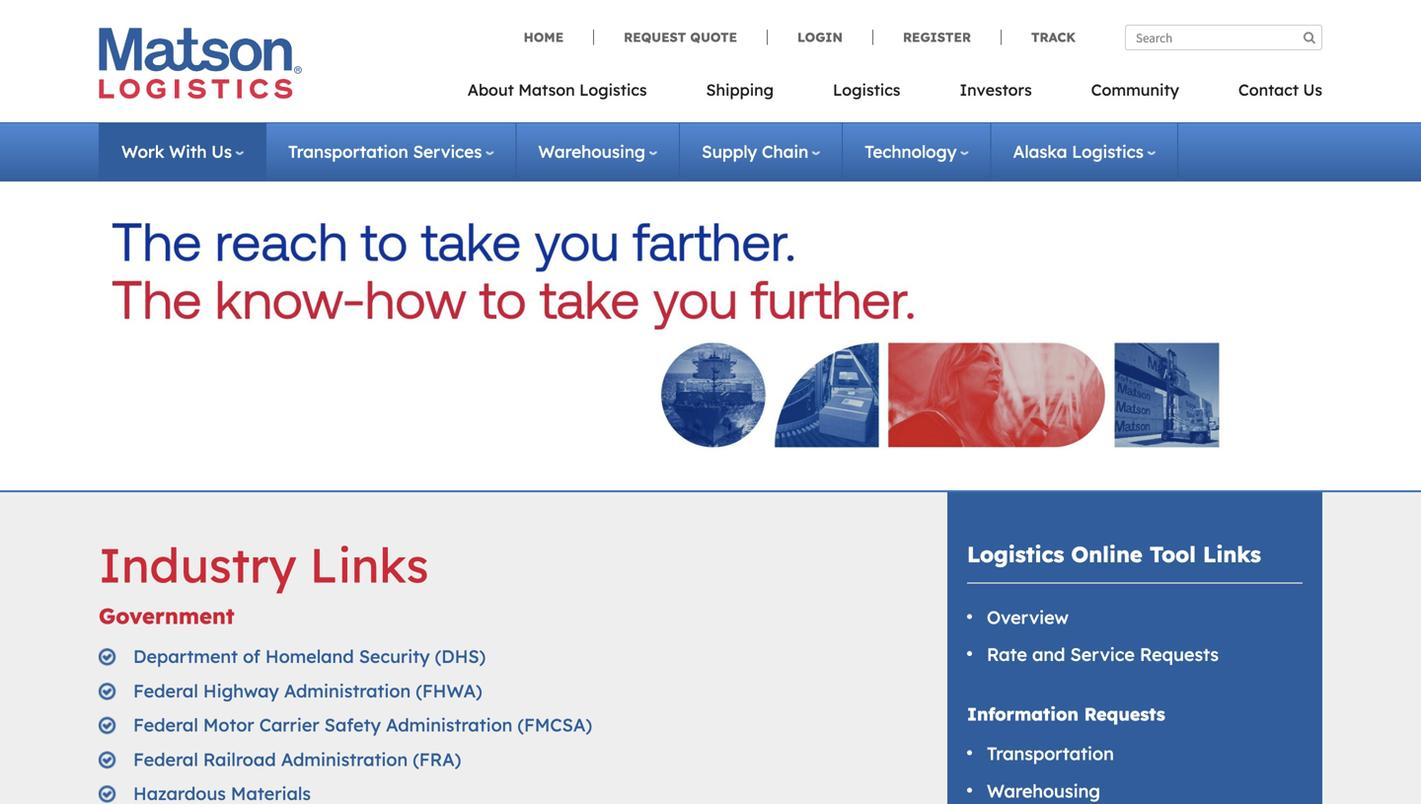 Task type: describe. For each thing, give the bounding box(es) containing it.
supply chain
[[702, 141, 809, 162]]

tool
[[1150, 541, 1197, 568]]

matson
[[519, 80, 575, 100]]

services
[[413, 141, 482, 162]]

overview link
[[987, 607, 1069, 629]]

about matson logistics link
[[468, 74, 677, 115]]

contact us link
[[1209, 74, 1323, 115]]

work with us
[[121, 141, 232, 162]]

about
[[468, 80, 514, 100]]

login link
[[767, 29, 873, 45]]

logistics down community link
[[1073, 141, 1144, 162]]

transportation services
[[288, 141, 482, 162]]

work
[[121, 141, 164, 162]]

motor
[[203, 714, 254, 737]]

(fhwa)
[[416, 680, 483, 702]]

contact us
[[1239, 80, 1323, 100]]

0 horizontal spatial links
[[310, 536, 429, 595]]

of
[[243, 646, 261, 668]]

shipping link
[[677, 74, 804, 115]]

alaska logistics link
[[1014, 141, 1156, 162]]

matson logistics image
[[99, 28, 302, 99]]

logistics right "matson"
[[580, 80, 647, 100]]

warehousing inside logistics online tool links section
[[987, 780, 1101, 803]]

1 vertical spatial administration
[[386, 714, 513, 737]]

federal motor carrier safety administration (fmcsa)
[[133, 714, 592, 737]]

supply chain link
[[702, 141, 821, 162]]

rate and service requests link
[[987, 644, 1219, 666]]

quote
[[691, 29, 738, 45]]

with
[[169, 141, 207, 162]]

logistics inside section
[[968, 541, 1065, 568]]

industry links
[[99, 536, 429, 595]]

federal for federal motor carrier safety administration (fmcsa)
[[133, 714, 198, 737]]

logistics online tool links
[[968, 541, 1262, 568]]

highway
[[203, 680, 279, 702]]

contact
[[1239, 80, 1299, 100]]

homeland
[[266, 646, 354, 668]]

information requests
[[968, 704, 1166, 726]]

shipping
[[707, 80, 774, 100]]

(dhs)
[[435, 646, 486, 668]]

administration for (fra)
[[281, 749, 408, 771]]

request quote
[[624, 29, 738, 45]]

search image
[[1304, 31, 1316, 44]]

rate and service requests
[[987, 644, 1219, 666]]

administration for (fhwa)
[[284, 680, 411, 702]]

Search search field
[[1126, 25, 1323, 50]]

chain
[[762, 141, 809, 162]]

logistics link
[[804, 74, 931, 115]]

1 vertical spatial us
[[212, 141, 232, 162]]

department
[[133, 646, 238, 668]]



Task type: locate. For each thing, give the bounding box(es) containing it.
login
[[798, 29, 843, 45]]

investors
[[960, 80, 1032, 100]]

federal railroad administration (fra)
[[133, 749, 461, 771]]

1 vertical spatial warehousing
[[987, 780, 1101, 803]]

industry
[[99, 536, 297, 595]]

railroad
[[203, 749, 276, 771]]

alaska
[[1014, 141, 1068, 162]]

warehousing link down about matson logistics link
[[539, 141, 658, 162]]

warehousing link
[[539, 141, 658, 162], [987, 780, 1101, 803]]

administration
[[284, 680, 411, 702], [386, 714, 513, 737], [281, 749, 408, 771]]

0 vertical spatial warehousing
[[539, 141, 646, 162]]

department of homeland security (dhs) link
[[133, 646, 486, 668]]

technology
[[865, 141, 957, 162]]

0 horizontal spatial warehousing link
[[539, 141, 658, 162]]

0 horizontal spatial transportation
[[288, 141, 408, 162]]

security
[[359, 646, 430, 668]]

technology link
[[865, 141, 969, 162]]

0 vertical spatial warehousing link
[[539, 141, 658, 162]]

track link
[[1001, 29, 1076, 45]]

alaska logistics
[[1014, 141, 1144, 162]]

warehousing down transportation link
[[987, 780, 1101, 803]]

administration up safety
[[284, 680, 411, 702]]

1 horizontal spatial links
[[1204, 541, 1262, 568]]

register link
[[873, 29, 1001, 45]]

warehousing
[[539, 141, 646, 162], [987, 780, 1101, 803]]

(fmcsa)
[[518, 714, 592, 737]]

transportation inside logistics online tool links section
[[987, 743, 1115, 765]]

requests down "rate and service requests"
[[1085, 704, 1166, 726]]

community link
[[1062, 74, 1209, 115]]

federal motor carrier safety administration (fmcsa) link
[[133, 714, 592, 737]]

0 horizontal spatial warehousing
[[539, 141, 646, 162]]

home link
[[524, 29, 594, 45]]

0 horizontal spatial us
[[212, 141, 232, 162]]

register
[[903, 29, 972, 45]]

1 horizontal spatial us
[[1304, 80, 1323, 100]]

transportation for transportation services
[[288, 141, 408, 162]]

us inside the top menu navigation
[[1304, 80, 1323, 100]]

3 federal from the top
[[133, 749, 198, 771]]

2 federal from the top
[[133, 714, 198, 737]]

logistics
[[580, 80, 647, 100], [833, 80, 901, 100], [1073, 141, 1144, 162], [968, 541, 1065, 568]]

request quote link
[[594, 29, 767, 45]]

administration down safety
[[281, 749, 408, 771]]

federal railroad administration (fra) link
[[133, 749, 461, 771]]

federal for federal railroad administration (fra)
[[133, 749, 198, 771]]

logistics inside "link"
[[833, 80, 901, 100]]

transportation link
[[987, 743, 1115, 765]]

and
[[1033, 644, 1066, 666]]

community
[[1092, 80, 1180, 100]]

federal for federal highway administration (fhwa)
[[133, 680, 198, 702]]

rate
[[987, 644, 1028, 666]]

request
[[624, 29, 686, 45]]

1 horizontal spatial warehousing
[[987, 780, 1101, 803]]

0 vertical spatial administration
[[284, 680, 411, 702]]

carrier
[[259, 714, 320, 737]]

None search field
[[1126, 25, 1323, 50]]

1 vertical spatial requests
[[1085, 704, 1166, 726]]

requests
[[1140, 644, 1219, 666], [1085, 704, 1166, 726]]

links inside section
[[1204, 541, 1262, 568]]

1 vertical spatial federal
[[133, 714, 198, 737]]

investors link
[[931, 74, 1062, 115]]

warehousing down about matson logistics link
[[539, 141, 646, 162]]

us right contact
[[1304, 80, 1323, 100]]

transportation services link
[[288, 141, 494, 162]]

track
[[1032, 29, 1076, 45]]

logistics online tool links section
[[923, 493, 1348, 805]]

2 vertical spatial administration
[[281, 749, 408, 771]]

1 vertical spatial warehousing link
[[987, 780, 1101, 803]]

warehousing link down transportation link
[[987, 780, 1101, 803]]

safety
[[325, 714, 381, 737]]

links
[[310, 536, 429, 595], [1204, 541, 1262, 568]]

about matson logistics
[[468, 80, 647, 100]]

0 vertical spatial requests
[[1140, 644, 1219, 666]]

1 vertical spatial transportation
[[987, 743, 1115, 765]]

overview
[[987, 607, 1069, 629]]

home
[[524, 29, 564, 45]]

federal
[[133, 680, 198, 702], [133, 714, 198, 737], [133, 749, 198, 771]]

information
[[968, 704, 1079, 726]]

(fra)
[[413, 749, 461, 771]]

requests right service
[[1140, 644, 1219, 666]]

federal highway administration (fhwa)
[[133, 680, 483, 702]]

department of homeland security (dhs)
[[133, 646, 486, 668]]

government
[[99, 603, 235, 630]]

federal left railroad
[[133, 749, 198, 771]]

supply
[[702, 141, 758, 162]]

top menu navigation
[[468, 74, 1323, 115]]

administration down (fhwa)
[[386, 714, 513, 737]]

warehousing link inside logistics online tool links section
[[987, 780, 1101, 803]]

2 vertical spatial federal
[[133, 749, 198, 771]]

1 horizontal spatial warehousing link
[[987, 780, 1101, 803]]

0 vertical spatial us
[[1304, 80, 1323, 100]]

work with us link
[[121, 141, 244, 162]]

us right with
[[212, 141, 232, 162]]

0 vertical spatial federal
[[133, 680, 198, 702]]

1 federal from the top
[[133, 680, 198, 702]]

us
[[1304, 80, 1323, 100], [212, 141, 232, 162]]

links up security in the bottom of the page
[[310, 536, 429, 595]]

1 horizontal spatial transportation
[[987, 743, 1115, 765]]

service
[[1071, 644, 1135, 666]]

transportation for transportation
[[987, 743, 1115, 765]]

logistics down login
[[833, 80, 901, 100]]

0 vertical spatial transportation
[[288, 141, 408, 162]]

federal down department
[[133, 680, 198, 702]]

links right tool
[[1204, 541, 1262, 568]]

federal left motor
[[133, 714, 198, 737]]

logistics up overview link
[[968, 541, 1065, 568]]

online
[[1072, 541, 1143, 568]]

alaska services image
[[112, 202, 1310, 466]]

federal highway administration (fhwa) link
[[133, 680, 483, 702]]

transportation
[[288, 141, 408, 162], [987, 743, 1115, 765]]



Task type: vqa. For each thing, say whether or not it's contained in the screenshot.
the left us
yes



